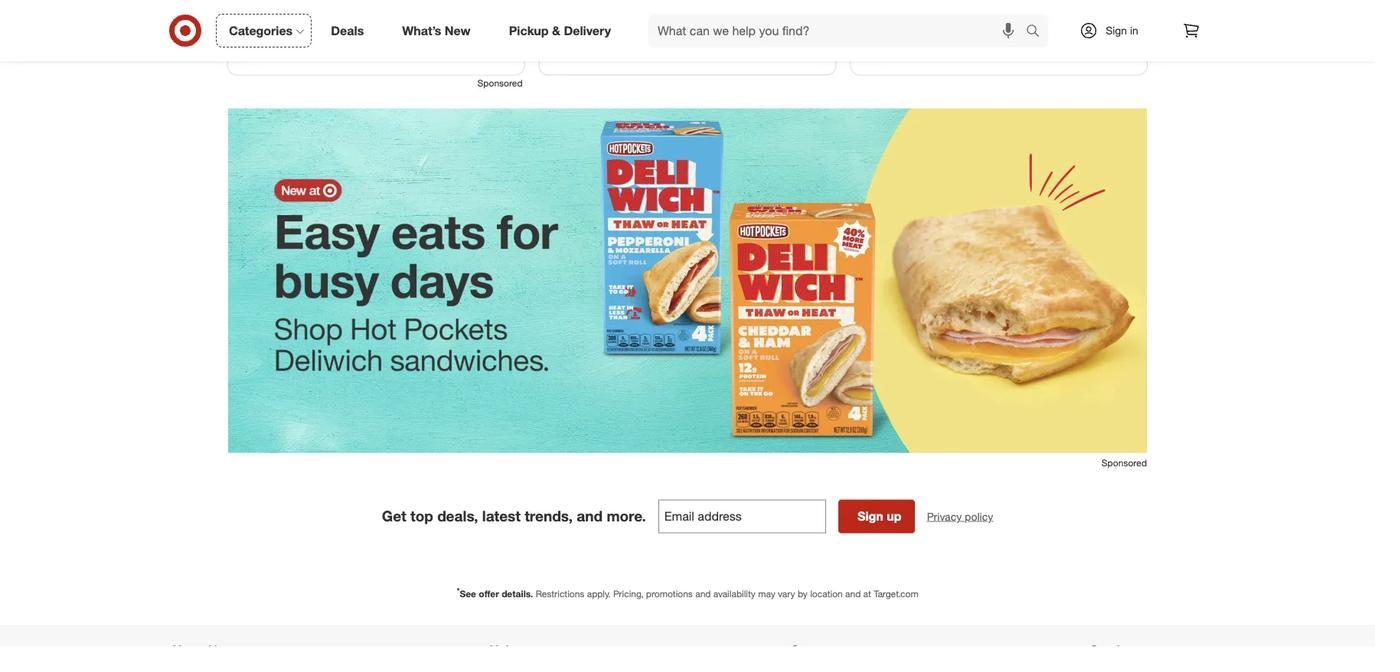 Task type: locate. For each thing, give the bounding box(es) containing it.
top
[[411, 508, 433, 525]]

collab
[[744, 8, 786, 25]]

in inside "sweet treats from mars indulge in your favorite holiday flavors from dove, m&m's & more."
[[284, 29, 294, 44]]

the
[[597, 29, 614, 44]]

1 horizontal spatial new
[[552, 8, 583, 25]]

now:
[[930, 8, 963, 25]]

None text field
[[658, 500, 826, 533]]

sponsored
[[1102, 457, 1147, 468]]

at inside affordable, luxury jewelry to gift or enjoy. new & only at
[[889, 44, 900, 59]]

enjoy.
[[1054, 29, 1085, 44]]

1 holiday from the left
[[368, 29, 408, 44]]

new
[[552, 8, 583, 25], [445, 23, 471, 38], [1088, 29, 1113, 44]]

sign
[[1106, 24, 1127, 37], [858, 509, 884, 524]]

0 vertical spatial sign
[[1106, 24, 1127, 37]]

0 horizontal spatial more.
[[291, 44, 322, 59]]

sign inside button
[[858, 509, 884, 524]]

◎
[[903, 44, 917, 59]]

1 vertical spatial from
[[450, 29, 475, 44]]

1 horizontal spatial in
[[1130, 24, 1139, 37]]

from
[[332, 8, 364, 25], [450, 29, 475, 44]]

from up favorite
[[332, 8, 364, 25]]

new up 'explore'
[[552, 8, 583, 25]]

availability
[[714, 588, 756, 599]]

what's new
[[402, 23, 471, 38]]

only
[[863, 44, 886, 59]]

1 vertical spatial more.
[[607, 508, 646, 525]]

flavors
[[411, 29, 447, 44]]

& inside affordable, luxury jewelry to gift or enjoy. new & only at
[[1116, 29, 1124, 44]]

*
[[457, 586, 460, 595]]

mars
[[368, 8, 403, 25]]

new right what's
[[445, 23, 471, 38]]

0 horizontal spatial holiday
[[368, 29, 408, 44]]

privacy
[[927, 510, 962, 523]]

and right location
[[846, 588, 861, 599]]

target.com
[[874, 588, 919, 599]]

search
[[1019, 25, 1056, 39]]

1 horizontal spatial sign
[[1106, 24, 1127, 37]]

0 horizontal spatial from
[[332, 8, 364, 25]]

& right pickup
[[552, 23, 561, 38]]

and
[[577, 508, 603, 525], [696, 588, 711, 599], [846, 588, 861, 599]]

in
[[1130, 24, 1139, 37], [284, 29, 294, 44]]

2 target from the left
[[1074, 8, 1117, 25]]

toy
[[714, 29, 731, 44]]

in left your
[[284, 29, 294, 44]]

at
[[889, 44, 900, 59], [864, 588, 871, 599]]

0 horizontal spatial in
[[284, 29, 294, 44]]

& right enjoy.
[[1116, 29, 1124, 44]]

kendra
[[967, 8, 1016, 25]]

0 vertical spatial more.
[[291, 44, 322, 59]]

1 horizontal spatial more.
[[607, 508, 646, 525]]

& right schwarz in the left of the page
[[683, 8, 693, 25]]

at inside * see offer details. restrictions apply. pricing, promotions and availability may vary by location and at target.com
[[864, 588, 871, 599]]

0 horizontal spatial sign
[[858, 509, 884, 524]]

target up toy
[[697, 8, 740, 25]]

0 horizontal spatial and
[[577, 508, 603, 525]]

sweet treats from mars indulge in your favorite holiday flavors from dove, m&m's & more.
[[240, 8, 510, 59]]

1 vertical spatial at
[[864, 588, 871, 599]]

holiday
[[368, 29, 408, 44], [671, 29, 710, 44]]

& inside the new fao schwarz & target collab explore the exclusive holiday toy collection.
[[683, 8, 693, 25]]

1 horizontal spatial target
[[1074, 8, 1117, 25]]

deals,
[[437, 508, 478, 525]]

x
[[1062, 8, 1070, 25]]

target
[[697, 8, 740, 25], [1074, 8, 1117, 25]]

pricing,
[[613, 588, 644, 599]]

categories
[[229, 23, 293, 38]]

what's
[[402, 23, 441, 38]]

in right enjoy.
[[1130, 24, 1139, 37]]

dove,
[[479, 29, 510, 44]]

new right enjoy.
[[1088, 29, 1113, 44]]

fao
[[587, 8, 615, 25]]

more.
[[291, 44, 322, 59], [607, 508, 646, 525]]

1 vertical spatial sign
[[858, 509, 884, 524]]

0 horizontal spatial target
[[697, 8, 740, 25]]

at down affordable,
[[889, 44, 900, 59]]

2 horizontal spatial new
[[1088, 29, 1113, 44]]

categories link
[[216, 14, 312, 47]]

1 target from the left
[[697, 8, 740, 25]]

deals link
[[318, 14, 383, 47]]

& right m&m's
[[280, 44, 288, 59]]

vary
[[778, 588, 795, 599]]

holiday down mars
[[368, 29, 408, 44]]

0 horizontal spatial at
[[864, 588, 871, 599]]

sign in link
[[1067, 14, 1163, 47]]

explore
[[552, 29, 593, 44]]

&
[[683, 8, 693, 25], [552, 23, 561, 38], [1116, 29, 1124, 44], [280, 44, 288, 59]]

sign left the 'up'
[[858, 509, 884, 524]]

What can we help you find? suggestions appear below search field
[[649, 14, 1030, 47]]

1 horizontal spatial at
[[889, 44, 900, 59]]

1 horizontal spatial holiday
[[671, 29, 710, 44]]

sign for sign in
[[1106, 24, 1127, 37]]

1 horizontal spatial from
[[450, 29, 475, 44]]

jewelry
[[962, 29, 1001, 44]]

luxury
[[926, 29, 959, 44]]

advertisement region
[[228, 108, 1147, 456]]

favorite
[[325, 29, 365, 44]]

holiday left toy
[[671, 29, 710, 44]]

target right 'x'
[[1074, 8, 1117, 25]]

by
[[798, 588, 808, 599]]

promotions
[[646, 588, 693, 599]]

and left the availability
[[696, 588, 711, 599]]

0 vertical spatial at
[[889, 44, 900, 59]]

from left dove,
[[450, 29, 475, 44]]

0 vertical spatial from
[[332, 8, 364, 25]]

at left target.com
[[864, 588, 871, 599]]

0 horizontal spatial new
[[445, 23, 471, 38]]

sign right enjoy.
[[1106, 24, 1127, 37]]

and right trends,
[[577, 508, 603, 525]]

2 holiday from the left
[[671, 29, 710, 44]]

sign in
[[1106, 24, 1139, 37]]



Task type: describe. For each thing, give the bounding box(es) containing it.
new inside the new fao schwarz & target collab explore the exclusive holiday toy collection.
[[552, 8, 583, 25]]

offer
[[479, 588, 499, 599]]

policy
[[965, 510, 994, 523]]

see
[[460, 588, 476, 599]]

may
[[758, 588, 776, 599]]

2 horizontal spatial and
[[846, 588, 861, 599]]

1 horizontal spatial and
[[696, 588, 711, 599]]

holiday inside "sweet treats from mars indulge in your favorite holiday flavors from dove, m&m's & more."
[[368, 29, 408, 44]]

pickup & delivery link
[[496, 14, 630, 47]]

new fao schwarz & target collab explore the exclusive holiday toy collection.
[[552, 8, 790, 44]]

apply.
[[587, 588, 611, 599]]

& inside "sweet treats from mars indulge in your favorite holiday flavors from dove, m&m's & more."
[[280, 44, 288, 59]]

delivery
[[564, 23, 611, 38]]

new inside "link"
[[445, 23, 471, 38]]

details.
[[502, 588, 533, 599]]

latest
[[482, 508, 521, 525]]

sweet
[[240, 8, 283, 25]]

or
[[1039, 29, 1051, 44]]

sign for sign up
[[858, 509, 884, 524]]

gift
[[1018, 29, 1036, 44]]

exclusive
[[618, 29, 668, 44]]

pickup
[[509, 23, 549, 38]]

target inside the new fao schwarz & target collab explore the exclusive holiday toy collection.
[[697, 8, 740, 25]]

sign up button
[[838, 500, 915, 533]]

search button
[[1019, 14, 1056, 51]]

* see offer details. restrictions apply. pricing, promotions and availability may vary by location and at target.com
[[457, 586, 919, 599]]

available now: kendra scott x target
[[863, 8, 1117, 25]]

affordable,
[[863, 29, 922, 44]]

deals
[[331, 23, 364, 38]]

privacy policy
[[927, 510, 994, 523]]

up
[[887, 509, 902, 524]]

available
[[863, 8, 925, 25]]

trends,
[[525, 508, 573, 525]]

holiday inside the new fao schwarz & target collab explore the exclusive holiday toy collection.
[[671, 29, 710, 44]]

to
[[1004, 29, 1015, 44]]

sign up
[[858, 509, 902, 524]]

pickup & delivery
[[509, 23, 611, 38]]

affordable, luxury jewelry to gift or enjoy. new & only at
[[863, 29, 1124, 59]]

m&m's
[[240, 44, 277, 59]]

get
[[382, 508, 406, 525]]

what's new link
[[389, 14, 490, 47]]

your
[[297, 29, 321, 44]]

treats
[[287, 8, 328, 25]]

more. inside "sweet treats from mars indulge in your favorite holiday flavors from dove, m&m's & more."
[[291, 44, 322, 59]]

schwarz
[[619, 8, 679, 25]]

new inside affordable, luxury jewelry to gift or enjoy. new & only at
[[1088, 29, 1113, 44]]

scott
[[1020, 8, 1058, 25]]

collection.
[[734, 29, 790, 44]]

privacy policy link
[[927, 509, 994, 524]]

restrictions
[[536, 588, 585, 599]]

indulge
[[240, 29, 281, 44]]

location
[[810, 588, 843, 599]]

get top deals, latest trends, and more.
[[382, 508, 646, 525]]



Task type: vqa. For each thing, say whether or not it's contained in the screenshot.
Breed
no



